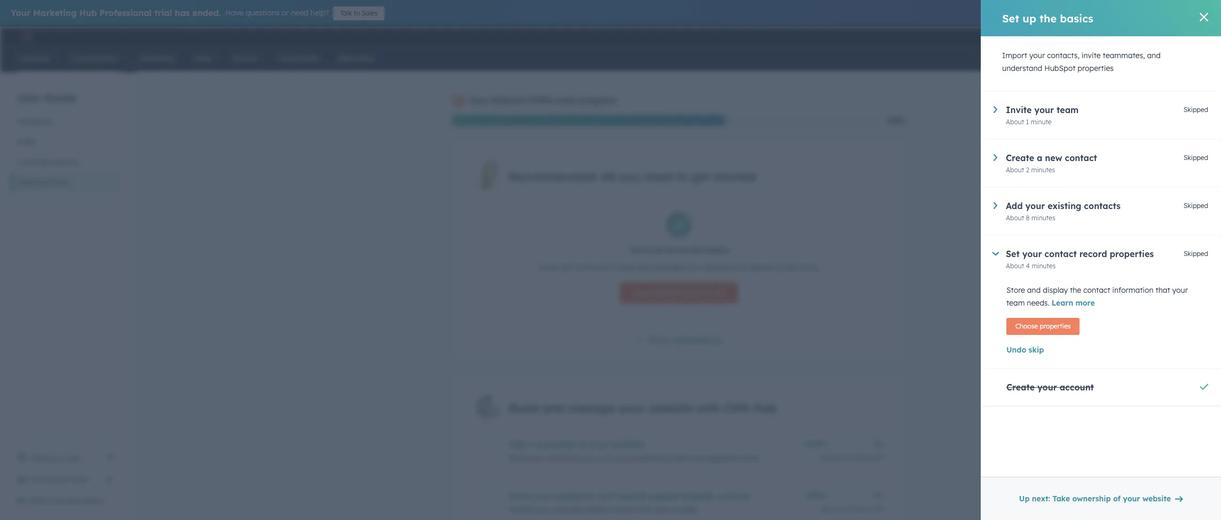 Task type: locate. For each thing, give the bounding box(es) containing it.
site down audience
[[554, 506, 566, 515]]

notifications image
[[1139, 32, 1148, 41]]

2 horizontal spatial team
[[1057, 105, 1079, 115]]

1 horizontal spatial site
[[599, 454, 612, 463]]

needs.
[[1027, 299, 1050, 308]]

2 vertical spatial team
[[70, 475, 89, 485]]

minutes right 4
[[1032, 262, 1056, 270]]

ownership up customize
[[531, 439, 575, 450]]

1 left from the top
[[875, 454, 885, 462]]

need inside 'your marketing hub professional trial has ended. have questions or need help?'
[[291, 8, 308, 18]]

0 horizontal spatial your
[[11, 7, 30, 18]]

friendly
[[682, 491, 715, 502]]

33% up about 16 minutes left
[[873, 492, 885, 500]]

1 vertical spatial content
[[718, 491, 750, 502]]

0 horizontal spatial the
[[691, 246, 703, 255]]

minutes right 8 on the right
[[1032, 214, 1056, 222]]

ended.
[[192, 7, 221, 18]]

your for your website (cms) tools progress
[[469, 95, 489, 106]]

contact left record
[[1045, 249, 1077, 260]]

invite for invite your team about 1 minute
[[1006, 105, 1032, 115]]

ownership inside take ownership of your website build and customize your site with powerful content management tools
[[531, 439, 575, 450]]

build
[[509, 401, 538, 416], [509, 454, 526, 463]]

0 horizontal spatial hub
[[79, 7, 97, 18]]

take inside button
[[1053, 495, 1070, 504]]

2 vertical spatial website
[[654, 288, 682, 298]]

caret image for add
[[994, 202, 998, 209]]

0 vertical spatial caret image
[[994, 202, 998, 209]]

1 vertical spatial ownership
[[1073, 495, 1111, 504]]

contact right new on the top of the page
[[1065, 153, 1098, 163]]

basics right on
[[706, 246, 729, 255]]

attract
[[584, 506, 608, 515]]

caret image left invite your team about 1 minute
[[994, 106, 998, 113]]

basics inside set up the basics dialog
[[1060, 11, 1094, 25]]

left
[[875, 454, 885, 462], [875, 506, 885, 514]]

contact inside store and display the contact information that your team needs.
[[1084, 286, 1111, 295]]

content down take ownership of your website button
[[664, 454, 690, 463]]

0 vertical spatial set
[[1003, 11, 1020, 25]]

0 vertical spatial create
[[1006, 153, 1035, 163]]

set for set your contact record properties about 4 minutes
[[1006, 249, 1020, 260]]

set left up
[[1003, 11, 1020, 25]]

1 vertical spatial marketing
[[17, 117, 53, 127]]

about left 4
[[1006, 262, 1025, 270]]

undo
[[1007, 346, 1027, 355]]

content down friendly
[[672, 506, 699, 515]]

0 vertical spatial basics
[[1060, 11, 1094, 25]]

create
[[1006, 153, 1035, 163], [1007, 382, 1035, 393]]

0 vertical spatial take
[[509, 439, 529, 450]]

progress
[[579, 95, 616, 106]]

site inside grow your audience with search engine-friendly content publish your site and attract visitors with your content
[[554, 506, 566, 515]]

1 vertical spatial hub
[[753, 401, 777, 416]]

1 horizontal spatial your
[[469, 95, 489, 106]]

1 vertical spatial 33%
[[873, 492, 885, 500]]

0 vertical spatial [object object] complete progress bar
[[805, 443, 826, 446]]

set for set up the basics
[[1003, 11, 1020, 25]]

marketplaces button
[[1074, 27, 1096, 44]]

your inside 'add your existing contacts about 8 minutes'
[[1026, 201, 1045, 212]]

take right the next:
[[1053, 495, 1070, 504]]

and
[[1148, 51, 1161, 60], [638, 263, 651, 272], [1028, 286, 1041, 295], [542, 401, 564, 416], [528, 454, 542, 463], [568, 506, 582, 515]]

sales
[[362, 9, 378, 17], [17, 137, 36, 147]]

website inside button
[[1143, 495, 1171, 504]]

and down notifications 'image'
[[1148, 51, 1161, 60]]

1 vertical spatial create
[[1007, 382, 1035, 393]]

team for invite your team
[[70, 475, 89, 485]]

menu item
[[1051, 27, 1053, 44]]

2 vertical spatial properties
[[1040, 323, 1071, 331]]

calling icon button
[[1054, 28, 1072, 42]]

1 horizontal spatial to
[[609, 263, 616, 272]]

0 horizontal spatial need
[[291, 8, 308, 18]]

team down hubspot
[[1057, 105, 1079, 115]]

1 horizontal spatial of
[[1114, 495, 1121, 504]]

1 horizontal spatial basics
[[1060, 11, 1094, 25]]

properties inside import your contacts, invite teammates, and understand hubspot properties
[[1078, 64, 1114, 73]]

team inside invite your team about 1 minute
[[1057, 105, 1079, 115]]

about inside invite your team about 1 minute
[[1006, 118, 1025, 126]]

caret image for create
[[994, 154, 998, 161]]

sales right talk
[[362, 9, 378, 17]]

undo skip
[[1007, 346, 1044, 355]]

help button
[[1099, 27, 1117, 44]]

0 vertical spatial marketing
[[33, 7, 77, 18]]

and up needs.
[[1028, 286, 1041, 295]]

0 horizontal spatial of
[[578, 439, 587, 450]]

team for invite your team about 1 minute
[[1057, 105, 1079, 115]]

2 horizontal spatial website
[[654, 288, 682, 298]]

to left get on the right top
[[676, 169, 688, 184]]

1 horizontal spatial need
[[644, 169, 673, 184]]

need right you
[[644, 169, 673, 184]]

2 build from the top
[[509, 454, 526, 463]]

take
[[509, 439, 529, 450], [1053, 495, 1070, 504]]

invite inside invite your team about 1 minute
[[1006, 105, 1032, 115]]

3 skipped from the top
[[1184, 202, 1209, 210]]

great job! continue to build and manage your website with website (cms) tools.
[[539, 263, 820, 272]]

set
[[1003, 11, 1020, 25], [1006, 249, 1020, 260]]

of inside take ownership of your website build and customize your site with powerful content management tools
[[578, 439, 587, 450]]

0 horizontal spatial to
[[354, 9, 360, 17]]

display
[[1043, 286, 1068, 295]]

minutes down the a at the top
[[1032, 166, 1056, 174]]

1 vertical spatial left
[[875, 506, 885, 514]]

1 vertical spatial the
[[691, 246, 703, 255]]

1 vertical spatial caret image
[[994, 154, 998, 161]]

recommended:
[[509, 169, 598, 184]]

0 vertical spatial to
[[354, 9, 360, 17]]

1 vertical spatial set
[[1006, 249, 1020, 260]]

invite up 1
[[1006, 105, 1032, 115]]

1 horizontal spatial website
[[491, 95, 525, 106]]

1 vertical spatial caret image
[[993, 252, 999, 256]]

tools up your website (cms) tools progress progress bar on the top
[[556, 95, 577, 106]]

ownership inside button
[[1073, 495, 1111, 504]]

0 horizontal spatial sales
[[17, 137, 36, 147]]

team inside button
[[70, 475, 89, 485]]

0 vertical spatial contact
[[1065, 153, 1098, 163]]

1 [object object] complete progress bar from the top
[[805, 443, 826, 446]]

menu
[[994, 27, 1209, 44]]

tools inside button
[[708, 288, 725, 298]]

0 vertical spatial of
[[578, 439, 587, 450]]

0 vertical spatial invite
[[1006, 105, 1032, 115]]

1 vertical spatial take
[[1053, 495, 1070, 504]]

[object object] complete progress bar up about 16 minutes left
[[805, 494, 826, 498]]

create a new contact about 2 minutes
[[1006, 153, 1098, 174]]

set up the basics
[[1003, 11, 1094, 25]]

the
[[1040, 11, 1057, 25], [691, 246, 703, 255], [1070, 286, 1082, 295]]

1 skipped from the top
[[1184, 106, 1209, 114]]

set inside set your contact record properties about 4 minutes
[[1006, 249, 1020, 260]]

customize
[[544, 454, 580, 463]]

about left 1
[[1006, 118, 1025, 126]]

1 vertical spatial [object object] complete progress bar
[[805, 494, 826, 498]]

that
[[1156, 286, 1171, 295]]

0 vertical spatial left
[[875, 454, 885, 462]]

contact
[[1065, 153, 1098, 163], [1045, 249, 1077, 260], [1084, 286, 1111, 295]]

1 vertical spatial properties
[[1110, 249, 1154, 260]]

1 horizontal spatial manage
[[653, 263, 683, 272]]

0 horizontal spatial ownership
[[531, 439, 575, 450]]

minutes right 20
[[849, 454, 873, 462]]

invite inside invite your team button
[[30, 475, 50, 485]]

publish
[[509, 506, 534, 515]]

account
[[1060, 382, 1094, 393]]

1 horizontal spatial team
[[1007, 299, 1025, 308]]

marketing up hubspot link
[[33, 7, 77, 18]]

take up grow
[[509, 439, 529, 450]]

view
[[30, 454, 47, 464]]

1 vertical spatial tools
[[708, 288, 725, 298]]

started
[[714, 169, 756, 184]]

[object object] complete progress bar
[[805, 443, 826, 446], [805, 494, 826, 498]]

2 left from the top
[[875, 506, 885, 514]]

manage
[[653, 263, 683, 272], [567, 401, 615, 416]]

0 vertical spatial ownership
[[531, 439, 575, 450]]

1 vertical spatial site
[[554, 506, 566, 515]]

notifications button
[[1134, 27, 1153, 44]]

content right friendly
[[718, 491, 750, 502]]

2 vertical spatial to
[[609, 263, 616, 272]]

invite up start
[[30, 475, 50, 485]]

your inside invite your team about 1 minute
[[1035, 105, 1054, 115]]

build and manage your website with cms hub
[[509, 401, 777, 416]]

1 vertical spatial contact
[[1045, 249, 1077, 260]]

to right talk
[[354, 9, 360, 17]]

1 vertical spatial team
[[1007, 299, 1025, 308]]

about down add
[[1006, 214, 1025, 222]]

left right 20
[[875, 454, 885, 462]]

0 vertical spatial site
[[599, 454, 612, 463]]

0 vertical spatial the
[[1040, 11, 1057, 25]]

1 horizontal spatial invite
[[1006, 105, 1032, 115]]

skipped for create a new contact
[[1184, 154, 1209, 162]]

record
[[1080, 249, 1107, 260]]

view your plan link
[[11, 448, 120, 469]]

website
[[491, 95, 525, 106], [17, 178, 45, 187], [654, 288, 682, 298]]

0 vertical spatial sales
[[362, 9, 378, 17]]

guide
[[45, 91, 76, 104]]

completed
[[670, 336, 710, 346]]

and inside take ownership of your website build and customize your site with powerful content management tools
[[528, 454, 542, 463]]

2 caret image from the top
[[994, 154, 998, 161]]

(cms)
[[528, 95, 553, 106], [47, 178, 69, 187], [778, 263, 799, 272], [684, 288, 706, 298]]

and inside grow your audience with search engine-friendly content publish your site and attract visitors with your content
[[568, 506, 582, 515]]

a
[[1037, 153, 1043, 163]]

2 horizontal spatial the
[[1070, 286, 1082, 295]]

0 vertical spatial caret image
[[994, 106, 998, 113]]

visitors
[[610, 506, 635, 515]]

0 vertical spatial website
[[491, 95, 525, 106]]

1
[[1026, 118, 1029, 126]]

show
[[648, 336, 668, 346]]

contact inside create a new contact about 2 minutes
[[1065, 153, 1098, 163]]

0 vertical spatial content
[[664, 454, 690, 463]]

ownership right the next:
[[1073, 495, 1111, 504]]

1 vertical spatial invite
[[30, 475, 50, 485]]

set
[[666, 246, 677, 255]]

website
[[703, 263, 730, 272], [749, 263, 775, 272], [648, 401, 693, 416], [612, 439, 644, 450], [1143, 495, 1171, 504]]

next:
[[633, 288, 652, 298]]

user guide views element
[[11, 73, 120, 193]]

your inside store and display the contact information that your team needs.
[[1173, 286, 1188, 295]]

skipped for add your existing contacts
[[1184, 202, 1209, 210]]

1 vertical spatial sales
[[17, 137, 36, 147]]

0 vertical spatial team
[[1057, 105, 1079, 115]]

invite
[[1006, 105, 1032, 115], [30, 475, 50, 485]]

caret image left the a at the top
[[994, 154, 998, 161]]

job!
[[561, 263, 573, 272]]

1 vertical spatial basics
[[706, 246, 729, 255]]

settings link
[[1119, 30, 1132, 41]]

marketplaces image
[[1080, 32, 1090, 41]]

caret image for set
[[993, 252, 999, 256]]

skipped for set your contact record properties
[[1184, 250, 1209, 258]]

hub right cms
[[753, 401, 777, 416]]

and up customize
[[542, 401, 564, 416]]

marketing down the user
[[17, 117, 53, 127]]

1 vertical spatial build
[[509, 454, 526, 463]]

(cms) down great job! continue to build and manage your website with website (cms) tools.
[[684, 288, 706, 298]]

2 vertical spatial contact
[[1084, 286, 1111, 295]]

close image
[[1196, 9, 1204, 18], [1200, 13, 1209, 21]]

tools right management
[[742, 454, 759, 463]]

1 caret image from the top
[[994, 106, 998, 113]]

next: website (cms) tools button
[[620, 283, 738, 304]]

create inside create a new contact about 2 minutes
[[1006, 153, 1035, 163]]

grow your audience with search engine-friendly content button
[[509, 491, 798, 502]]

1 horizontal spatial hub
[[753, 401, 777, 416]]

content inside take ownership of your website build and customize your site with powerful content management tools
[[664, 454, 690, 463]]

0 vertical spatial 33%
[[873, 440, 885, 448]]

4 skipped from the top
[[1184, 250, 1209, 258]]

1 horizontal spatial take
[[1053, 495, 1070, 504]]

settings image
[[1121, 31, 1130, 41]]

you
[[619, 169, 641, 184]]

upgrade image
[[1001, 32, 1011, 41]]

create for create your account
[[1007, 382, 1035, 393]]

create down undo
[[1007, 382, 1035, 393]]

customer
[[17, 158, 51, 167]]

set up the basics dialog
[[981, 0, 1222, 521]]

the right on
[[691, 246, 703, 255]]

0 vertical spatial properties
[[1078, 64, 1114, 73]]

1 horizontal spatial tools
[[708, 288, 725, 298]]

with inside take ownership of your website build and customize your site with powerful content management tools
[[614, 454, 629, 463]]

2 skipped from the top
[[1184, 154, 1209, 162]]

team down "plan"
[[70, 475, 89, 485]]

about left 20
[[820, 454, 838, 462]]

website inside next: website (cms) tools button
[[654, 288, 682, 298]]

2 vertical spatial the
[[1070, 286, 1082, 295]]

(cms) up your website (cms) tools progress progress bar on the top
[[528, 95, 553, 106]]

left right 16
[[875, 506, 885, 514]]

Search HubSpot search field
[[1071, 49, 1202, 67]]

tools down great job! continue to build and manage your website with website (cms) tools.
[[708, 288, 725, 298]]

1 vertical spatial of
[[1114, 495, 1121, 504]]

[object object] complete progress bar up the about 20 minutes left
[[805, 443, 826, 446]]

set up the store
[[1006, 249, 1020, 260]]

plan
[[67, 454, 82, 464]]

0 horizontal spatial website
[[17, 178, 45, 187]]

minutes inside set your contact record properties about 4 minutes
[[1032, 262, 1056, 270]]

more
[[1076, 299, 1095, 308]]

1 horizontal spatial the
[[1040, 11, 1057, 25]]

marketing inside button
[[17, 117, 53, 127]]

and inside import your contacts, invite teammates, and understand hubspot properties
[[1148, 51, 1161, 60]]

invite for invite your team
[[30, 475, 50, 485]]

content
[[664, 454, 690, 463], [718, 491, 750, 502], [672, 506, 699, 515]]

take ownership of your website button
[[509, 439, 798, 450]]

0 vertical spatial your
[[11, 7, 30, 18]]

64%
[[888, 115, 906, 126]]

greg robinson image
[[1161, 30, 1171, 40]]

properties down learn
[[1040, 323, 1071, 331]]

and left customize
[[528, 454, 542, 463]]

0 horizontal spatial site
[[554, 506, 566, 515]]

about
[[1006, 118, 1025, 126], [1006, 166, 1025, 174], [1006, 214, 1025, 222], [1006, 262, 1025, 270], [820, 454, 838, 462], [821, 506, 839, 514]]

(cms) left tools.
[[778, 263, 799, 272]]

2 horizontal spatial to
[[676, 169, 688, 184]]

create for create a new contact about 2 minutes
[[1006, 153, 1035, 163]]

learn more button
[[1052, 297, 1095, 310]]

website for next:
[[654, 288, 682, 298]]

engine-
[[650, 491, 682, 502]]

the right up
[[1040, 11, 1057, 25]]

1 vertical spatial website
[[17, 178, 45, 187]]

contact up more
[[1084, 286, 1111, 295]]

team down the store
[[1007, 299, 1025, 308]]

need right "or"
[[291, 8, 308, 18]]

sales up customer
[[17, 137, 36, 147]]

2 [object object] complete progress bar from the top
[[805, 494, 826, 498]]

customer service button
[[11, 152, 120, 173]]

left for grow your audience with search engine-friendly content
[[875, 506, 885, 514]]

8
[[1026, 214, 1030, 222]]

0 vertical spatial build
[[509, 401, 538, 416]]

caret image for invite
[[994, 106, 998, 113]]

basics up marketplaces popup button
[[1060, 11, 1094, 25]]

1 33% from the top
[[873, 440, 885, 448]]

invite your team button
[[11, 469, 120, 491]]

0 horizontal spatial invite
[[30, 475, 50, 485]]

store and display the contact information that your team needs.
[[1007, 286, 1188, 308]]

2 vertical spatial tools
[[742, 454, 759, 463]]

properties down invite
[[1078, 64, 1114, 73]]

about left 2
[[1006, 166, 1025, 174]]

trial
[[154, 7, 172, 18]]

33% up the about 20 minutes left
[[873, 440, 885, 448]]

view your plan
[[30, 454, 82, 464]]

to left build
[[609, 263, 616, 272]]

2 horizontal spatial tools
[[742, 454, 759, 463]]

1 horizontal spatial ownership
[[1073, 495, 1111, 504]]

your
[[1030, 51, 1045, 60], [1035, 105, 1054, 115], [1026, 201, 1045, 212], [1023, 249, 1042, 260], [685, 263, 701, 272], [1173, 286, 1188, 295], [1038, 382, 1057, 393], [619, 401, 645, 416], [589, 439, 609, 450], [582, 454, 597, 463], [49, 454, 65, 464], [53, 475, 68, 485], [534, 491, 553, 502], [1123, 495, 1141, 504], [536, 506, 552, 515], [654, 506, 670, 515]]

0 vertical spatial need
[[291, 8, 308, 18]]

0 horizontal spatial manage
[[567, 401, 615, 416]]

to
[[354, 9, 360, 17], [676, 169, 688, 184], [609, 263, 616, 272]]

create up 2
[[1006, 153, 1035, 163]]

skipped for invite your team
[[1184, 106, 1209, 114]]

and down audience
[[568, 506, 582, 515]]

caret image
[[994, 106, 998, 113], [994, 154, 998, 161]]

next:
[[1032, 495, 1051, 504]]

properties up information
[[1110, 249, 1154, 260]]

hub left professional
[[79, 7, 97, 18]]

2 vertical spatial content
[[672, 506, 699, 515]]

about inside 'add your existing contacts about 8 minutes'
[[1006, 214, 1025, 222]]

talk to sales
[[340, 9, 378, 17]]

existing
[[1048, 201, 1082, 212]]

menu containing music
[[994, 27, 1209, 44]]

0 horizontal spatial team
[[70, 475, 89, 485]]

invite your team
[[30, 475, 89, 485]]

the up learn more button
[[1070, 286, 1082, 295]]

marketing button
[[11, 112, 120, 132]]

skipped
[[1184, 106, 1209, 114], [1184, 154, 1209, 162], [1184, 202, 1209, 210], [1184, 250, 1209, 258]]

0 horizontal spatial take
[[509, 439, 529, 450]]

16
[[841, 506, 847, 514]]

1 vertical spatial your
[[469, 95, 489, 106]]

has
[[175, 7, 190, 18]]

site left powerful
[[599, 454, 612, 463]]

2 33% from the top
[[873, 492, 885, 500]]

0 horizontal spatial tools
[[556, 95, 577, 106]]

(cms) down customer service button
[[47, 178, 69, 187]]

caret image
[[994, 202, 998, 209], [993, 252, 999, 256]]

site
[[599, 454, 612, 463], [554, 506, 566, 515]]



Task type: vqa. For each thing, say whether or not it's contained in the screenshot.
first Build from the top
yes



Task type: describe. For each thing, give the bounding box(es) containing it.
get
[[692, 169, 711, 184]]

(cms) inside button
[[47, 178, 69, 187]]

tools for your website (cms) tools progress
[[556, 95, 577, 106]]

[object object] complete progress bar for grow your audience with search engine-friendly content
[[805, 494, 826, 498]]

choose
[[1016, 323, 1038, 331]]

demo
[[83, 497, 103, 506]]

and down you're in the right top of the page
[[638, 263, 651, 272]]

hubspot link
[[13, 29, 40, 42]]

33% for grow your audience with search engine-friendly content
[[873, 492, 885, 500]]

set your contact record properties about 4 minutes
[[1006, 249, 1154, 270]]

start overview demo
[[30, 497, 103, 506]]

hubspot
[[1045, 64, 1076, 73]]

tools for next: website (cms) tools
[[708, 288, 725, 298]]

0 vertical spatial manage
[[653, 263, 683, 272]]

management
[[692, 454, 740, 463]]

powerful
[[631, 454, 661, 463]]

0 vertical spatial hub
[[79, 7, 97, 18]]

choose properties link
[[1007, 318, 1080, 335]]

tools.
[[801, 263, 820, 272]]

calling icon image
[[1058, 31, 1068, 41]]

choose properties
[[1016, 323, 1071, 331]]

to inside button
[[354, 9, 360, 17]]

new
[[1045, 153, 1063, 163]]

help image
[[1103, 32, 1112, 41]]

link opens in a new window image
[[106, 452, 113, 465]]

about 20 minutes left
[[820, 454, 885, 462]]

start overview demo link
[[11, 491, 120, 512]]

invite
[[1082, 51, 1101, 60]]

33% for take ownership of your website
[[873, 440, 885, 448]]

website (cms) button
[[11, 173, 120, 193]]

website (cms)
[[17, 178, 69, 187]]

about left 16
[[821, 506, 839, 514]]

sales inside the user guide views element
[[17, 137, 36, 147]]

grow
[[509, 491, 531, 502]]

1 vertical spatial need
[[644, 169, 673, 184]]

continue
[[576, 263, 607, 272]]

search
[[619, 491, 647, 502]]

minute
[[1031, 118, 1052, 126]]

talk
[[340, 9, 352, 17]]

(1)
[[712, 336, 722, 346]]

music
[[1173, 31, 1192, 40]]

1 horizontal spatial sales
[[362, 9, 378, 17]]

of inside the up next: take ownership of your website button
[[1114, 495, 1121, 504]]

your website (cms) tools progress progress bar
[[452, 115, 725, 126]]

questions
[[246, 8, 280, 18]]

website inside website (cms) button
[[17, 178, 45, 187]]

teammates,
[[1103, 51, 1145, 60]]

invite your team about 1 minute
[[1006, 105, 1079, 126]]

all
[[601, 169, 616, 184]]

1 vertical spatial manage
[[567, 401, 615, 416]]

link opens in a new window image
[[106, 455, 113, 463]]

start
[[30, 497, 48, 506]]

service
[[53, 158, 79, 167]]

[object object] complete progress bar for take ownership of your website
[[805, 443, 826, 446]]

you're all set on the basics
[[629, 246, 729, 255]]

contact inside set your contact record properties about 4 minutes
[[1045, 249, 1077, 260]]

2
[[1026, 166, 1030, 174]]

site inside take ownership of your website build and customize your site with powerful content management tools
[[599, 454, 612, 463]]

import
[[1003, 51, 1028, 60]]

hubspot image
[[19, 29, 32, 42]]

website inside take ownership of your website build and customize your site with powerful content management tools
[[612, 439, 644, 450]]

audience
[[556, 491, 595, 502]]

your for your marketing hub professional trial has ended. have questions or need help?
[[11, 7, 30, 18]]

minutes right 16
[[849, 506, 873, 514]]

team inside store and display the contact information that your team needs.
[[1007, 299, 1025, 308]]

contacts,
[[1047, 51, 1080, 60]]

0 horizontal spatial basics
[[706, 246, 729, 255]]

1 build from the top
[[509, 401, 538, 416]]

properties inside set your contact record properties about 4 minutes
[[1110, 249, 1154, 260]]

contacts
[[1084, 201, 1121, 212]]

create your account
[[1007, 382, 1094, 393]]

up next: take ownership of your website button
[[1013, 489, 1190, 510]]

minutes inside create a new contact about 2 minutes
[[1032, 166, 1056, 174]]

take inside take ownership of your website build and customize your site with powerful content management tools
[[509, 439, 529, 450]]

your inside set your contact record properties about 4 minutes
[[1023, 249, 1042, 260]]

minutes inside 'add your existing contacts about 8 minutes'
[[1032, 214, 1056, 222]]

undo skip button
[[1007, 344, 1196, 357]]

understand
[[1003, 64, 1043, 73]]

upgrade
[[1013, 32, 1043, 41]]

sales button
[[11, 132, 120, 152]]

left for take ownership of your website
[[875, 454, 885, 462]]

show completed (1) button
[[636, 334, 722, 348]]

next: website (cms) tools
[[633, 288, 725, 298]]

have
[[225, 8, 244, 18]]

cms
[[724, 401, 750, 416]]

website for your
[[491, 95, 525, 106]]

user guide
[[17, 91, 76, 104]]

your inside import your contacts, invite teammates, and understand hubspot properties
[[1030, 51, 1045, 60]]

your marketing hub professional trial has ended. have questions or need help?
[[11, 7, 329, 18]]

store
[[1007, 286, 1025, 295]]

information
[[1113, 286, 1154, 295]]

all
[[655, 246, 664, 255]]

the inside store and display the contact information that your team needs.
[[1070, 286, 1082, 295]]

(cms) inside button
[[684, 288, 706, 298]]

about inside set your contact record properties about 4 minutes
[[1006, 262, 1025, 270]]

your website (cms) tools progress
[[469, 95, 616, 106]]

add your existing contacts about 8 minutes
[[1006, 201, 1121, 222]]

import your contacts, invite teammates, and understand hubspot properties
[[1003, 51, 1161, 73]]

build inside take ownership of your website build and customize your site with powerful content management tools
[[509, 454, 526, 463]]

tools inside take ownership of your website build and customize your site with powerful content management tools
[[742, 454, 759, 463]]

grow your audience with search engine-friendly content publish your site and attract visitors with your content
[[509, 491, 750, 515]]

learn more
[[1052, 299, 1095, 308]]

take ownership of your website build and customize your site with powerful content management tools
[[509, 439, 759, 463]]

about inside create a new contact about 2 minutes
[[1006, 166, 1025, 174]]

recommended: all you need to get started
[[509, 169, 756, 184]]

1 vertical spatial to
[[676, 169, 688, 184]]

you're
[[629, 246, 653, 255]]

up next: take ownership of your website
[[1020, 495, 1171, 504]]

and inside store and display the contact information that your team needs.
[[1028, 286, 1041, 295]]

20
[[840, 454, 847, 462]]

user
[[17, 91, 41, 104]]

music button
[[1155, 27, 1208, 44]]

show completed (1)
[[648, 336, 722, 346]]

talk to sales button
[[333, 6, 385, 20]]



